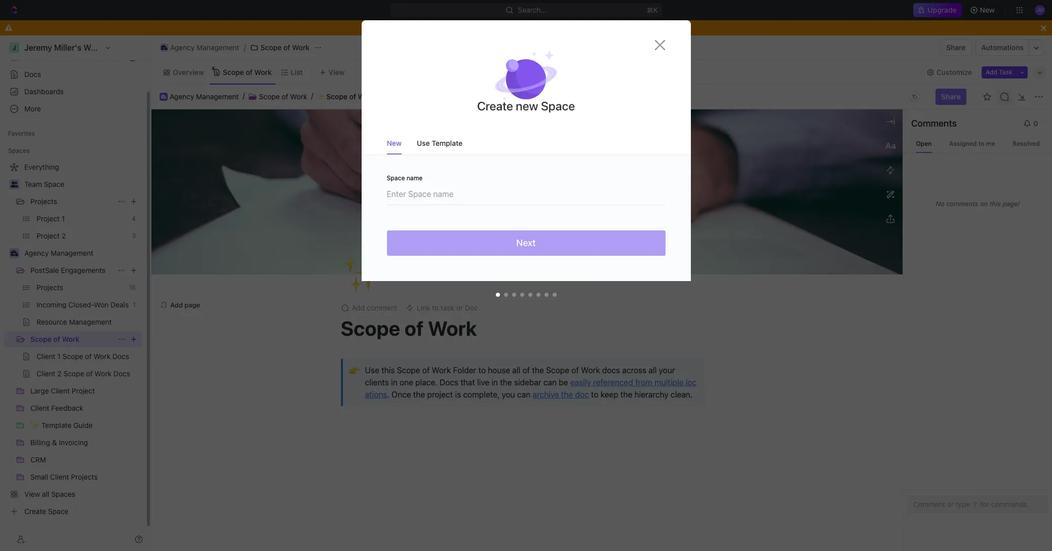 Task type: describe. For each thing, give the bounding box(es) containing it.
page!
[[1003, 199, 1021, 208]]

postsale engagements link
[[30, 263, 114, 279]]

list
[[291, 68, 303, 76]]

0 horizontal spatial can
[[517, 390, 531, 400]]

want
[[444, 23, 460, 32]]

use template
[[417, 139, 463, 147]]

the down place.
[[413, 390, 425, 400]]

. once the project is complete, you can archive the doc to keep the hierarchy clean.
[[387, 390, 693, 400]]

spaces
[[8, 147, 30, 155]]

no comments on this page!
[[936, 199, 1021, 208]]

on
[[981, 199, 988, 208]]

share button
[[941, 40, 972, 56]]

once
[[392, 390, 411, 400]]

new inside new button
[[981, 6, 995, 14]]

resolved
[[1013, 140, 1040, 147]]

that
[[461, 378, 475, 387]]

share inside button
[[947, 43, 966, 52]]

place.
[[416, 378, 438, 387]]

1 in from the left
[[391, 378, 398, 387]]

dashboards link
[[4, 84, 142, 100]]

comments
[[912, 118, 957, 129]]

tree inside sidebar navigation
[[4, 159, 142, 520]]

docs inside sidebar navigation
[[24, 70, 41, 79]]

sidebar navigation
[[0, 35, 152, 551]]

loc
[[686, 378, 697, 387]]

agency for the agency management link inside the sidebar navigation
[[24, 249, 49, 257]]

next button
[[387, 231, 666, 256]]

✨ scope of work
[[317, 92, 376, 101]]

project
[[427, 390, 453, 400]]

team space link
[[24, 176, 140, 193]]

customize
[[937, 68, 973, 76]]

the right keep on the bottom of page
[[621, 390, 633, 400]]

overview link
[[171, 65, 204, 79]]

easily referenced from multiple loc ations
[[365, 378, 697, 400]]

docs inside the use this scope of work folder to house all of the scope of work docs across all your clients in one place. docs that live in the sidebar can be
[[440, 378, 459, 387]]

the down be
[[562, 390, 573, 400]]

add task button
[[982, 66, 1017, 78]]

/
[[244, 43, 246, 52]]

1 vertical spatial this
[[990, 199, 1001, 208]]

easily referenced from multiple loc ations link
[[365, 378, 697, 400]]

this inside the use this scope of work folder to house all of the scope of work docs across all your clients in one place. docs that live in the sidebar can be
[[382, 366, 395, 375]]

inbox link
[[4, 49, 142, 65]]

0 vertical spatial you
[[430, 23, 442, 32]]

space inside team space link
[[44, 180, 64, 189]]

keep
[[601, 390, 619, 400]]

one
[[400, 378, 413, 387]]

.
[[387, 390, 390, 400]]

postsale engagements
[[30, 266, 106, 275]]

easily
[[571, 378, 591, 387]]

is
[[455, 390, 461, 400]]

work inside tree
[[62, 335, 79, 344]]

management for the middle the agency management link
[[196, 92, 239, 101]]

assigned
[[950, 140, 977, 147]]

docs
[[603, 366, 620, 375]]

live
[[477, 378, 490, 387]]

team
[[24, 180, 42, 189]]

favorites button
[[4, 128, 39, 140]]

automations button
[[977, 40, 1029, 55]]

0 horizontal spatial business time image
[[10, 250, 18, 256]]

scope inside sidebar navigation
[[30, 335, 52, 344]]

team space
[[24, 180, 64, 189]]

0 vertical spatial this
[[621, 23, 634, 32]]

create new space dialog
[[362, 20, 691, 307]]

use for 👉
[[365, 366, 380, 375]]

hide
[[604, 23, 620, 32]]

add comment
[[352, 304, 398, 312]]

upgrade link
[[914, 3, 962, 17]]

can inside the use this scope of work folder to house all of the scope of work docs across all your clients in one place. docs that live in the sidebar can be
[[544, 378, 557, 387]]

0 vertical spatial agency
[[170, 43, 195, 52]]

⌘k
[[647, 6, 658, 14]]

from
[[636, 378, 653, 387]]

projects
[[30, 197, 57, 206]]

to right doc at the bottom right of the page
[[591, 390, 599, 400]]

no
[[936, 199, 945, 208]]

across
[[623, 366, 647, 375]]

add for add task
[[986, 68, 998, 76]]

upgrade
[[928, 6, 957, 14]]

customize button
[[924, 65, 976, 79]]

overview
[[173, 68, 204, 76]]

1 vertical spatial share
[[942, 92, 961, 101]]

assigned to me
[[950, 140, 996, 147]]

archive the doc link
[[533, 390, 589, 400]]

2 all from the left
[[649, 366, 657, 375]]

1 horizontal spatial space
[[387, 174, 405, 182]]

template
[[432, 139, 463, 147]]

new
[[516, 99, 539, 113]]

search...
[[518, 6, 547, 14]]

me
[[987, 140, 996, 147]]

archive
[[533, 390, 559, 400]]

scope of work inside sidebar navigation
[[30, 335, 79, 344]]



Task type: vqa. For each thing, say whether or not it's contained in the screenshot.
Home link
no



Task type: locate. For each thing, give the bounding box(es) containing it.
0 vertical spatial management
[[197, 43, 239, 52]]

add inside "button"
[[986, 68, 998, 76]]

share
[[947, 43, 966, 52], [942, 92, 961, 101]]

0 vertical spatial agency management link
[[158, 42, 242, 54]]

agency up "postsale"
[[24, 249, 49, 257]]

clients
[[365, 378, 389, 387]]

1 vertical spatial you
[[502, 390, 515, 400]]

dashboards
[[24, 87, 64, 96]]

agency
[[170, 43, 195, 52], [170, 92, 194, 101], [24, 249, 49, 257]]

can
[[544, 378, 557, 387], [517, 390, 531, 400]]

add page
[[170, 301, 200, 309]]

tree containing team space
[[4, 159, 142, 520]]

0 horizontal spatial use
[[365, 366, 380, 375]]

share up customize
[[947, 43, 966, 52]]

postsale
[[30, 266, 59, 275]]

0 horizontal spatial new
[[387, 139, 402, 147]]

be
[[559, 378, 568, 387]]

notifications?
[[524, 23, 569, 32]]

2 vertical spatial management
[[51, 249, 93, 257]]

new button
[[966, 2, 1002, 18]]

0 vertical spatial docs
[[24, 70, 41, 79]]

✨
[[317, 92, 325, 101]]

docs up project
[[440, 378, 459, 387]]

space up projects
[[44, 180, 64, 189]]

enable
[[471, 23, 493, 32]]

agency up overview
[[170, 43, 195, 52]]

1 all from the left
[[513, 366, 521, 375]]

the up sidebar
[[532, 366, 544, 375]]

scope of work
[[261, 43, 310, 52], [223, 68, 272, 76], [259, 92, 307, 101], [341, 316, 477, 340], [30, 335, 79, 344]]

tree
[[4, 159, 142, 520]]

your
[[659, 366, 675, 375]]

add for add page
[[170, 301, 183, 309]]

1 vertical spatial agency management
[[170, 92, 239, 101]]

management for the agency management link inside the sidebar navigation
[[51, 249, 93, 257]]

0 horizontal spatial this
[[382, 366, 395, 375]]

comments
[[947, 199, 979, 208]]

projects link
[[30, 194, 114, 210]]

2 horizontal spatial add
[[986, 68, 998, 76]]

add left page
[[170, 301, 183, 309]]

use inside create new space dialog
[[417, 139, 430, 147]]

1 horizontal spatial add
[[352, 304, 365, 312]]

2 vertical spatial this
[[382, 366, 395, 375]]

clean.
[[671, 390, 693, 400]]

space
[[541, 99, 575, 113], [387, 174, 405, 182], [44, 180, 64, 189]]

to right want
[[462, 23, 469, 32]]

in left one
[[391, 378, 398, 387]]

do
[[419, 23, 428, 32]]

to
[[462, 23, 469, 32], [979, 140, 985, 147], [479, 366, 486, 375], [591, 390, 599, 400]]

0 vertical spatial use
[[417, 139, 430, 147]]

0 vertical spatial agency management
[[170, 43, 239, 52]]

add for add comment
[[352, 304, 365, 312]]

agency management
[[170, 43, 239, 52], [170, 92, 239, 101], [24, 249, 93, 257]]

agency management up the postsale engagements
[[24, 249, 93, 257]]

browser
[[495, 23, 522, 32]]

of inside sidebar navigation
[[53, 335, 60, 344]]

inbox
[[24, 53, 42, 61]]

open
[[916, 140, 932, 147]]

add
[[986, 68, 998, 76], [170, 301, 183, 309], [352, 304, 365, 312]]

enable
[[576, 23, 599, 32]]

referenced
[[594, 378, 633, 387]]

user group image
[[10, 181, 18, 188]]

house
[[488, 366, 511, 375]]

0 horizontal spatial in
[[391, 378, 398, 387]]

0 horizontal spatial space
[[44, 180, 64, 189]]

automations
[[982, 43, 1024, 52]]

0 horizontal spatial you
[[430, 23, 442, 32]]

all left your
[[649, 366, 657, 375]]

1 horizontal spatial this
[[621, 23, 634, 32]]

space name
[[387, 174, 423, 182]]

business time image inside the agency management link
[[161, 45, 167, 50]]

1 horizontal spatial use
[[417, 139, 430, 147]]

scope of work link
[[248, 42, 312, 54], [221, 65, 272, 79], [259, 92, 307, 101], [30, 331, 114, 348]]

use this scope of work folder to house all of the scope of work docs across all your clients in one place. docs that live in the sidebar can be
[[365, 366, 678, 387]]

docs
[[24, 70, 41, 79], [440, 378, 459, 387]]

0 horizontal spatial docs
[[24, 70, 41, 79]]

to up live on the left
[[479, 366, 486, 375]]

agency right business time image
[[170, 92, 194, 101]]

0 vertical spatial business time image
[[161, 45, 167, 50]]

share down customize button in the top right of the page
[[942, 92, 961, 101]]

business time image
[[161, 45, 167, 50], [10, 250, 18, 256]]

this up clients
[[382, 366, 395, 375]]

agency management link inside sidebar navigation
[[24, 245, 140, 262]]

use left template
[[417, 139, 430, 147]]

list link
[[289, 65, 303, 79]]

next
[[517, 238, 536, 248]]

all
[[513, 366, 521, 375], [649, 366, 657, 375]]

management up postsale engagements link
[[51, 249, 93, 257]]

you
[[430, 23, 442, 32], [502, 390, 515, 400]]

use inside the use this scope of work folder to house all of the scope of work docs across all your clients in one place. docs that live in the sidebar can be
[[365, 366, 380, 375]]

the
[[532, 366, 544, 375], [500, 378, 512, 387], [413, 390, 425, 400], [562, 390, 573, 400], [621, 390, 633, 400]]

agency for the middle the agency management link
[[170, 92, 194, 101]]

work
[[292, 43, 310, 52], [255, 68, 272, 76], [290, 92, 307, 101], [358, 92, 376, 101], [428, 316, 477, 340], [62, 335, 79, 344], [432, 366, 451, 375], [581, 366, 600, 375]]

multiple
[[655, 378, 684, 387]]

0 horizontal spatial all
[[513, 366, 521, 375]]

0 vertical spatial new
[[981, 6, 995, 14]]

create
[[477, 99, 513, 113]]

2 vertical spatial agency management link
[[24, 245, 140, 262]]

docs down the inbox
[[24, 70, 41, 79]]

docs link
[[4, 66, 142, 83]]

space left name
[[387, 174, 405, 182]]

1 vertical spatial can
[[517, 390, 531, 400]]

1 vertical spatial new
[[387, 139, 402, 147]]

agency management link up overview
[[158, 42, 242, 54]]

use up clients
[[365, 366, 380, 375]]

new up space name
[[387, 139, 402, 147]]

1 vertical spatial docs
[[440, 378, 459, 387]]

you right do
[[430, 23, 442, 32]]

agency management up overview
[[170, 43, 239, 52]]

agency management down overview
[[170, 92, 239, 101]]

1 horizontal spatial you
[[502, 390, 515, 400]]

agency inside sidebar navigation
[[24, 249, 49, 257]]

to inside the use this scope of work folder to house all of the scope of work docs across all your clients in one place. docs that live in the sidebar can be
[[479, 366, 486, 375]]

management left /
[[197, 43, 239, 52]]

engagements
[[61, 266, 106, 275]]

the down house
[[500, 378, 512, 387]]

2 vertical spatial agency
[[24, 249, 49, 257]]

1 horizontal spatial all
[[649, 366, 657, 375]]

ations
[[365, 390, 387, 400]]

of
[[284, 43, 290, 52], [246, 68, 253, 76], [282, 92, 288, 101], [350, 92, 356, 101], [405, 316, 424, 340], [53, 335, 60, 344], [423, 366, 430, 375], [523, 366, 530, 375], [572, 366, 579, 375]]

create new space
[[477, 99, 575, 113]]

1 vertical spatial business time image
[[10, 250, 18, 256]]

agency management link down overview
[[170, 92, 239, 101]]

2 horizontal spatial this
[[990, 199, 1001, 208]]

1 vertical spatial agency
[[170, 92, 194, 101]]

👉
[[349, 365, 360, 376]]

add left the comment in the left of the page
[[352, 304, 365, 312]]

0 vertical spatial can
[[544, 378, 557, 387]]

1 horizontal spatial in
[[492, 378, 498, 387]]

folder
[[453, 366, 477, 375]]

comment
[[367, 304, 398, 312]]

new inside create new space dialog
[[387, 139, 402, 147]]

agency management inside sidebar navigation
[[24, 249, 93, 257]]

0 horizontal spatial add
[[170, 301, 183, 309]]

complete,
[[463, 390, 500, 400]]

1 vertical spatial use
[[365, 366, 380, 375]]

1 horizontal spatial business time image
[[161, 45, 167, 50]]

1 horizontal spatial new
[[981, 6, 995, 14]]

agency management link up engagements
[[24, 245, 140, 262]]

2 in from the left
[[492, 378, 498, 387]]

this right hide
[[621, 23, 634, 32]]

space right new
[[541, 99, 575, 113]]

1 vertical spatial management
[[196, 92, 239, 101]]

use for new
[[417, 139, 430, 147]]

can down sidebar
[[517, 390, 531, 400]]

all up sidebar
[[513, 366, 521, 375]]

page
[[185, 301, 200, 309]]

favorites
[[8, 130, 35, 137]]

Enter Space na﻿me text field
[[387, 181, 666, 205]]

2 vertical spatial agency management
[[24, 249, 93, 257]]

new up automations
[[981, 6, 995, 14]]

1 horizontal spatial can
[[544, 378, 557, 387]]

management down overview
[[196, 92, 239, 101]]

0 vertical spatial share
[[947, 43, 966, 52]]

task
[[1000, 68, 1013, 76]]

add task
[[986, 68, 1013, 76]]

in right live on the left
[[492, 378, 498, 387]]

to left "me"
[[979, 140, 985, 147]]

you down the use this scope of work folder to house all of the scope of work docs across all your clients in one place. docs that live in the sidebar can be
[[502, 390, 515, 400]]

name
[[407, 174, 423, 182]]

this
[[621, 23, 634, 32], [990, 199, 1001, 208], [382, 366, 395, 375]]

business time image
[[161, 95, 166, 99]]

do you want to enable browser notifications? enable hide this
[[419, 23, 634, 32]]

doc
[[576, 390, 589, 400]]

sidebar
[[514, 378, 542, 387]]

can up archive
[[544, 378, 557, 387]]

1 horizontal spatial docs
[[440, 378, 459, 387]]

add left task
[[986, 68, 998, 76]]

1 vertical spatial agency management link
[[170, 92, 239, 101]]

this right the on
[[990, 199, 1001, 208]]

management inside sidebar navigation
[[51, 249, 93, 257]]

use
[[417, 139, 430, 147], [365, 366, 380, 375]]

2 horizontal spatial space
[[541, 99, 575, 113]]



